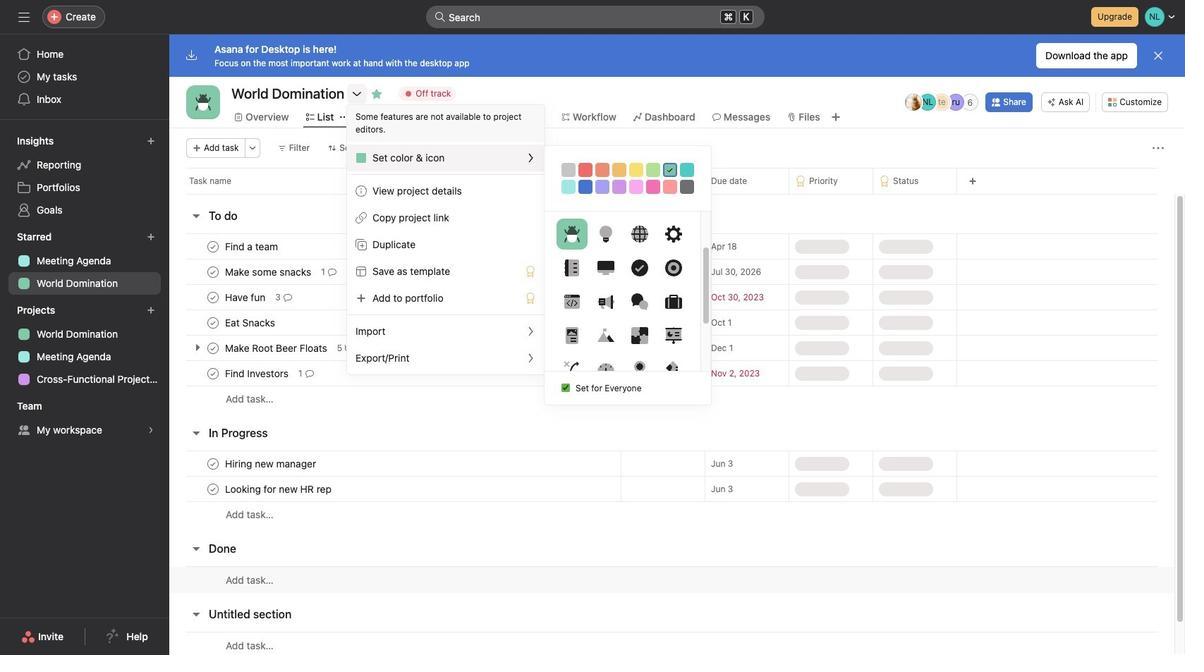 Task type: vqa. For each thing, say whether or not it's contained in the screenshot.
make root beer floats Cell
yes



Task type: describe. For each thing, give the bounding box(es) containing it.
briefcase image
[[665, 294, 682, 311]]

hide sidebar image
[[18, 11, 30, 23]]

puzzle image
[[631, 327, 648, 344]]

expand subtask list for the task make root beer floats image
[[192, 342, 203, 354]]

tab actions image
[[340, 113, 348, 121]]

mark complete checkbox inside make root beer floats cell
[[205, 340, 222, 357]]

3 collapse task list for this group image from the top
[[191, 609, 202, 620]]

light bulb image
[[597, 226, 614, 243]]

mark complete checkbox for find investors cell
[[205, 365, 222, 382]]

task name text field for mark complete checkbox in find investors cell
[[222, 367, 293, 381]]

remove from starred image
[[371, 88, 383, 100]]

notebook image
[[564, 260, 580, 277]]

mark complete image for mark complete option inside the have fun cell
[[205, 289, 222, 306]]

shoe image
[[665, 361, 682, 378]]

task name text field for mark complete checkbox within the find a team cell
[[222, 240, 282, 254]]

mark complete image for mark complete checkbox in the make some snacks cell
[[205, 264, 222, 281]]

header in progress tree grid
[[169, 451, 1175, 528]]

insights element
[[0, 128, 169, 224]]

globe image
[[631, 226, 648, 243]]

projects element
[[0, 298, 169, 394]]

eat snacks cell
[[169, 310, 621, 336]]

header to do tree grid
[[169, 234, 1175, 412]]

line and symbols image
[[564, 361, 580, 378]]

mark complete checkbox for hiring new manager cell
[[205, 456, 222, 472]]

see details, my workspace image
[[147, 426, 155, 435]]

task name text field for mark complete option inside the have fun cell
[[222, 290, 270, 305]]

mark complete checkbox for the make some snacks cell
[[205, 264, 222, 281]]

task name text field for mark complete checkbox inside hiring new manager cell
[[222, 457, 321, 471]]

make some snacks cell
[[169, 259, 621, 285]]

mark complete image for mark complete checkbox within the looking for new hr rep cell
[[205, 481, 222, 498]]

1 comment image for the make some snacks cell
[[328, 268, 336, 276]]

Search tasks, projects, and more text field
[[426, 6, 765, 28]]

new insights image
[[147, 137, 155, 145]]

mark complete image for mark complete option within the eat snacks cell
[[205, 314, 222, 331]]

starred element
[[0, 224, 169, 298]]

computer image
[[597, 260, 614, 277]]

collapse task list for this group image for mark complete checkbox inside hiring new manager cell
[[191, 428, 202, 439]]

have fun cell
[[169, 284, 621, 311]]

hiring new manager cell
[[169, 451, 621, 477]]



Task type: locate. For each thing, give the bounding box(es) containing it.
mark complete checkbox inside the looking for new hr rep cell
[[205, 481, 222, 498]]

teams element
[[0, 394, 169, 445]]

mark complete checkbox for the looking for new hr rep cell
[[205, 481, 222, 498]]

task name text field for mark complete option within the eat snacks cell
[[222, 316, 279, 330]]

5 mark complete checkbox from the top
[[205, 481, 222, 498]]

more actions image
[[248, 144, 257, 152]]

1 comment image
[[328, 268, 336, 276], [305, 369, 314, 378]]

mark complete image inside find investors cell
[[205, 365, 222, 382]]

collapse task list for this group image
[[191, 543, 202, 555]]

mark complete checkbox inside find investors cell
[[205, 365, 222, 382]]

2 mark complete checkbox from the top
[[205, 264, 222, 281]]

bug image
[[195, 94, 212, 111]]

find a team cell
[[169, 234, 621, 260]]

Mark complete checkbox
[[205, 289, 222, 306], [205, 314, 222, 331], [205, 340, 222, 357]]

0 horizontal spatial 1 comment image
[[305, 369, 314, 378]]

mark complete image inside the make some snacks cell
[[205, 264, 222, 281]]

0 vertical spatial 1 comment image
[[328, 268, 336, 276]]

1 horizontal spatial 1 comment image
[[328, 268, 336, 276]]

mark complete checkbox inside have fun cell
[[205, 289, 222, 306]]

mark complete image
[[205, 238, 222, 255], [205, 289, 222, 306], [205, 340, 222, 357], [205, 365, 222, 382]]

2 collapse task list for this group image from the top
[[191, 428, 202, 439]]

more actions image
[[1153, 143, 1164, 154]]

mark complete image for mark complete checkbox within the find a team cell
[[205, 238, 222, 255]]

menu
[[347, 105, 545, 375]]

Mark complete checkbox
[[205, 238, 222, 255], [205, 264, 222, 281], [205, 365, 222, 382], [205, 456, 222, 472], [205, 481, 222, 498]]

mark complete checkbox inside the make some snacks cell
[[205, 264, 222, 281]]

task name text field inside find a team cell
[[222, 240, 282, 254]]

4 mark complete image from the top
[[205, 365, 222, 382]]

mark complete image for mark complete option in the make root beer floats cell
[[205, 340, 222, 357]]

mark complete image inside find a team cell
[[205, 238, 222, 255]]

prominent image
[[435, 11, 446, 23]]

speed dial image
[[597, 361, 614, 378]]

mark complete checkbox inside find a team cell
[[205, 238, 222, 255]]

mark complete checkbox for find a team cell
[[205, 238, 222, 255]]

chat bubbles image
[[631, 294, 648, 311]]

mark complete image inside eat snacks cell
[[205, 314, 222, 331]]

task name text field inside make root beer floats cell
[[222, 341, 332, 355]]

looking for new hr rep cell
[[169, 476, 621, 502]]

mark complete image inside make root beer floats cell
[[205, 340, 222, 357]]

target image
[[665, 260, 682, 277]]

mark complete checkbox for eat snacks cell
[[205, 314, 222, 331]]

3 mark complete image from the top
[[205, 340, 222, 357]]

1 mark complete image from the top
[[205, 264, 222, 281]]

html image
[[564, 294, 580, 311]]

1 mark complete image from the top
[[205, 238, 222, 255]]

bug image
[[564, 226, 580, 243]]

1 task name text field from the top
[[222, 240, 282, 254]]

3 mark complete checkbox from the top
[[205, 340, 222, 357]]

row
[[169, 168, 1186, 194], [186, 193, 1158, 195], [169, 234, 1175, 260], [169, 259, 1175, 285], [169, 284, 1175, 311], [169, 310, 1175, 336], [169, 335, 1175, 361], [169, 361, 1175, 387], [169, 386, 1175, 412], [169, 451, 1175, 477], [169, 476, 1175, 502], [169, 502, 1175, 528], [169, 567, 1175, 593], [169, 632, 1175, 656]]

3 task name text field from the top
[[222, 367, 293, 381]]

mark complete checkbox inside hiring new manager cell
[[205, 456, 222, 472]]

1 vertical spatial 1 comment image
[[305, 369, 314, 378]]

mark complete image inside hiring new manager cell
[[205, 456, 222, 472]]

1 collapse task list for this group image from the top
[[191, 210, 202, 222]]

3 mark complete checkbox from the top
[[205, 365, 222, 382]]

4 mark complete image from the top
[[205, 481, 222, 498]]

Task name text field
[[222, 240, 282, 254], [222, 265, 316, 279], [222, 316, 279, 330], [222, 457, 321, 471]]

collapse task list for this group image for mark complete checkbox within the find a team cell
[[191, 210, 202, 222]]

1 comment image for find investors cell
[[305, 369, 314, 378]]

1 task name text field from the top
[[222, 290, 270, 305]]

None checkbox
[[562, 384, 570, 393]]

2 task name text field from the top
[[222, 265, 316, 279]]

mark complete image inside the looking for new hr rep cell
[[205, 481, 222, 498]]

task name text field inside eat snacks cell
[[222, 316, 279, 330]]

1 mark complete checkbox from the top
[[205, 289, 222, 306]]

4 task name text field from the top
[[222, 457, 321, 471]]

1 mark complete checkbox from the top
[[205, 238, 222, 255]]

2 vertical spatial mark complete checkbox
[[205, 340, 222, 357]]

3 mark complete image from the top
[[205, 456, 222, 472]]

0 vertical spatial collapse task list for this group image
[[191, 210, 202, 222]]

1 vertical spatial mark complete checkbox
[[205, 314, 222, 331]]

add items to starred image
[[147, 233, 155, 241]]

global element
[[0, 35, 169, 119]]

task name text field inside have fun cell
[[222, 290, 270, 305]]

menu item
[[347, 145, 545, 171]]

Task name text field
[[222, 290, 270, 305], [222, 341, 332, 355], [222, 367, 293, 381], [222, 482, 336, 496]]

collapse task list for this group image
[[191, 210, 202, 222], [191, 428, 202, 439], [191, 609, 202, 620]]

0 vertical spatial mark complete checkbox
[[205, 289, 222, 306]]

None field
[[426, 6, 765, 28]]

gear image
[[665, 226, 682, 243]]

2 mark complete checkbox from the top
[[205, 314, 222, 331]]

mark complete checkbox for have fun cell
[[205, 289, 222, 306]]

mountain flag image
[[597, 327, 614, 344]]

2 mark complete image from the top
[[205, 289, 222, 306]]

task name text field inside the looking for new hr rep cell
[[222, 482, 336, 496]]

ribbon image
[[631, 361, 648, 378]]

task name text field inside hiring new manager cell
[[222, 457, 321, 471]]

2 mark complete image from the top
[[205, 314, 222, 331]]

1 comment image inside find investors cell
[[305, 369, 314, 378]]

task name text field for mark complete checkbox within the looking for new hr rep cell
[[222, 482, 336, 496]]

5 subtasks image
[[345, 344, 354, 353]]

presentation image
[[665, 327, 682, 344]]

make root beer floats cell
[[169, 335, 621, 361]]

show options image
[[352, 88, 363, 100]]

dismiss image
[[1153, 50, 1164, 61]]

megaphone image
[[597, 294, 614, 311]]

2 task name text field from the top
[[222, 341, 332, 355]]

add tab image
[[830, 112, 842, 123]]

2 vertical spatial collapse task list for this group image
[[191, 609, 202, 620]]

task name text field inside the make some snacks cell
[[222, 265, 316, 279]]

page layout image
[[564, 327, 580, 344]]

mark complete image for mark complete checkbox inside hiring new manager cell
[[205, 456, 222, 472]]

add field image
[[969, 177, 977, 186]]

3 task name text field from the top
[[222, 316, 279, 330]]

mark complete checkbox inside eat snacks cell
[[205, 314, 222, 331]]

4 mark complete checkbox from the top
[[205, 456, 222, 472]]

task name text field for mark complete checkbox in the make some snacks cell
[[222, 265, 316, 279]]

1 vertical spatial collapse task list for this group image
[[191, 428, 202, 439]]

3 comments image
[[284, 293, 292, 302]]

4 task name text field from the top
[[222, 482, 336, 496]]

task name text field inside find investors cell
[[222, 367, 293, 381]]

new project or portfolio image
[[147, 306, 155, 315]]

header done tree grid
[[169, 567, 1175, 593]]

mark complete image
[[205, 264, 222, 281], [205, 314, 222, 331], [205, 456, 222, 472], [205, 481, 222, 498]]

mark complete image for mark complete checkbox in find investors cell
[[205, 365, 222, 382]]

check image
[[631, 260, 648, 277]]

find investors cell
[[169, 361, 621, 387]]



